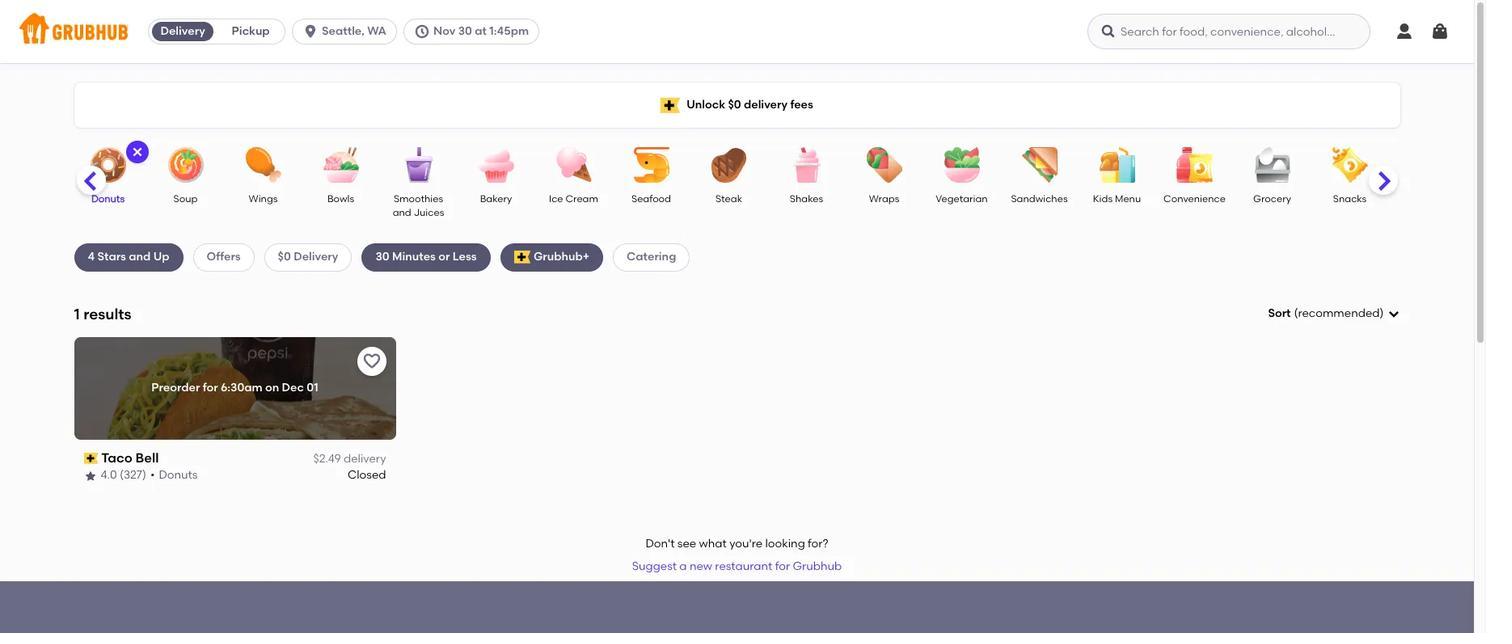 Task type: locate. For each thing, give the bounding box(es) containing it.
nov 30 at 1:45pm button
[[403, 19, 546, 44]]

None field
[[1268, 306, 1400, 322]]

0 horizontal spatial and
[[129, 250, 151, 264]]

0 horizontal spatial 30
[[376, 250, 389, 264]]

0 vertical spatial and
[[393, 207, 411, 219]]

sort ( recommended )
[[1268, 306, 1384, 320]]

1 horizontal spatial and
[[393, 207, 411, 219]]

looking
[[765, 537, 805, 551]]

don't
[[646, 537, 675, 551]]

delivery
[[160, 24, 205, 38], [294, 250, 338, 264]]

4.0
[[101, 468, 117, 482]]

$2.49
[[313, 452, 341, 466]]

delivery left the fees
[[744, 98, 788, 111]]

star icon image
[[84, 469, 97, 482]]

30 minutes or less
[[376, 250, 477, 264]]

ice cream image
[[545, 147, 602, 183]]

unlock $0 delivery fees
[[687, 98, 813, 111]]

seattle, wa
[[322, 24, 386, 38]]

grubhub plus flag logo image
[[661, 97, 680, 113], [514, 251, 530, 264]]

up
[[153, 250, 169, 264]]

closed
[[348, 468, 386, 482]]

for
[[203, 381, 218, 395], [775, 560, 790, 573]]

0 vertical spatial 30
[[458, 24, 472, 38]]

and down smoothies
[[393, 207, 411, 219]]

cream
[[566, 193, 598, 205]]

nov 30 at 1:45pm
[[433, 24, 529, 38]]

30 inside button
[[458, 24, 472, 38]]

see
[[677, 537, 696, 551]]

steak image
[[701, 147, 757, 183]]

1 horizontal spatial for
[[775, 560, 790, 573]]

for down looking
[[775, 560, 790, 573]]

svg image
[[1395, 22, 1414, 41], [1100, 23, 1117, 40]]

1 vertical spatial and
[[129, 250, 151, 264]]

1 horizontal spatial delivery
[[294, 250, 338, 264]]

ice
[[549, 193, 563, 205]]

recommended
[[1298, 306, 1380, 320]]

1 results
[[74, 304, 131, 323]]

grubhub plus flag logo image left grubhub+
[[514, 251, 530, 264]]

0 horizontal spatial delivery
[[344, 452, 386, 466]]

at
[[475, 24, 487, 38]]

none field containing sort
[[1268, 306, 1400, 322]]

delivery left pickup
[[160, 24, 205, 38]]

grocery image
[[1244, 147, 1301, 183]]

0 horizontal spatial delivery
[[160, 24, 205, 38]]

svg image
[[1430, 22, 1450, 41], [302, 23, 319, 40], [414, 23, 430, 40], [131, 146, 144, 158], [1387, 307, 1400, 320]]

0 horizontal spatial grubhub plus flag logo image
[[514, 251, 530, 264]]

donuts down the donuts image
[[91, 193, 125, 205]]

results
[[83, 304, 131, 323]]

30 left 'at'
[[458, 24, 472, 38]]

suggest
[[632, 560, 677, 573]]

smoothies and juices image
[[390, 147, 447, 183]]

delivery up the closed
[[344, 452, 386, 466]]

1 horizontal spatial grubhub plus flag logo image
[[661, 97, 680, 113]]

•
[[150, 468, 155, 482]]

you're
[[729, 537, 763, 551]]

suggest a new restaurant for grubhub
[[632, 560, 842, 573]]

1 vertical spatial delivery
[[294, 250, 338, 264]]

dec
[[282, 381, 304, 395]]

$0 right "offers"
[[278, 250, 291, 264]]

0 horizontal spatial svg image
[[1100, 23, 1117, 40]]

ice cream
[[549, 193, 598, 205]]

svg image inside nov 30 at 1:45pm button
[[414, 23, 430, 40]]

donuts
[[91, 193, 125, 205], [159, 468, 198, 482]]

seattle, wa button
[[292, 19, 403, 44]]

new
[[690, 560, 712, 573]]

0 vertical spatial delivery
[[160, 24, 205, 38]]

0 vertical spatial $0
[[728, 98, 741, 111]]

shakes image
[[778, 147, 835, 183]]

and
[[393, 207, 411, 219], [129, 250, 151, 264]]

1 vertical spatial $0
[[278, 250, 291, 264]]

0 vertical spatial for
[[203, 381, 218, 395]]

delivery button
[[149, 19, 217, 44]]

0 vertical spatial delivery
[[744, 98, 788, 111]]

donuts image
[[80, 147, 136, 183]]

for?
[[808, 537, 828, 551]]

donuts right •
[[159, 468, 198, 482]]

delivery
[[744, 98, 788, 111], [344, 452, 386, 466]]

30 left the minutes
[[376, 250, 389, 264]]

convenience image
[[1166, 147, 1223, 183]]

delivery inside 1 results main content
[[294, 250, 338, 264]]

1
[[74, 304, 80, 323]]

0 vertical spatial grubhub plus flag logo image
[[661, 97, 680, 113]]

grocery
[[1253, 193, 1291, 205]]

for left 6:30am
[[203, 381, 218, 395]]

grubhub plus flag logo image left unlock
[[661, 97, 680, 113]]

$0
[[728, 98, 741, 111], [278, 250, 291, 264]]

1 results main content
[[0, 63, 1474, 633]]

)
[[1380, 306, 1384, 320]]

seattle,
[[322, 24, 365, 38]]

1 vertical spatial grubhub plus flag logo image
[[514, 251, 530, 264]]

sandwiches image
[[1011, 147, 1068, 183]]

taco
[[101, 450, 132, 466]]

delivery down bowls
[[294, 250, 338, 264]]

(
[[1294, 306, 1298, 320]]

and left 'up'
[[129, 250, 151, 264]]

vegetarian image
[[933, 147, 990, 183]]

seafood
[[631, 193, 671, 205]]

1 horizontal spatial 30
[[458, 24, 472, 38]]

$0 right unlock
[[728, 98, 741, 111]]

unlock
[[687, 98, 725, 111]]

1 vertical spatial donuts
[[159, 468, 198, 482]]

sandwiches
[[1011, 193, 1068, 205]]

30 inside 1 results main content
[[376, 250, 389, 264]]

convenience
[[1164, 193, 1226, 205]]

30
[[458, 24, 472, 38], [376, 250, 389, 264]]

shakes
[[790, 193, 823, 205]]

0 vertical spatial donuts
[[91, 193, 125, 205]]

1 vertical spatial 30
[[376, 250, 389, 264]]

1 vertical spatial for
[[775, 560, 790, 573]]

soup image
[[157, 147, 214, 183]]



Task type: vqa. For each thing, say whether or not it's contained in the screenshot.
Delivery within the button
yes



Task type: describe. For each thing, give the bounding box(es) containing it.
pickup
[[232, 24, 270, 38]]

seafood image
[[623, 147, 680, 183]]

1 horizontal spatial donuts
[[159, 468, 198, 482]]

svg image inside seattle, wa button
[[302, 23, 319, 40]]

0 horizontal spatial for
[[203, 381, 218, 395]]

preorder for 6:30am on dec 01
[[151, 381, 318, 395]]

menu
[[1115, 193, 1141, 205]]

fees
[[790, 98, 813, 111]]

or
[[438, 250, 450, 264]]

restaurant
[[715, 560, 772, 573]]

6:30am
[[221, 381, 262, 395]]

• donuts
[[150, 468, 198, 482]]

catering
[[627, 250, 676, 264]]

bakery image
[[468, 147, 524, 183]]

what
[[699, 537, 727, 551]]

sort
[[1268, 306, 1291, 320]]

$2.49 delivery
[[313, 452, 386, 466]]

main navigation navigation
[[0, 0, 1474, 63]]

$0 delivery
[[278, 250, 338, 264]]

and inside "smoothies and juices"
[[393, 207, 411, 219]]

offers
[[207, 250, 241, 264]]

0 horizontal spatial donuts
[[91, 193, 125, 205]]

grubhub+
[[534, 250, 590, 264]]

don't see what you're looking for?
[[646, 537, 828, 551]]

save this restaurant button
[[357, 347, 386, 376]]

1 vertical spatial delivery
[[344, 452, 386, 466]]

suggest a new restaurant for grubhub button
[[625, 553, 849, 582]]

wa
[[367, 24, 386, 38]]

1 horizontal spatial $0
[[728, 98, 741, 111]]

a
[[679, 560, 687, 573]]

grubhub
[[793, 560, 842, 573]]

0 horizontal spatial $0
[[278, 250, 291, 264]]

delivery inside button
[[160, 24, 205, 38]]

bowls image
[[312, 147, 369, 183]]

preorder
[[151, 381, 200, 395]]

01
[[307, 381, 318, 395]]

soup
[[174, 193, 198, 205]]

(327)
[[120, 468, 146, 482]]

bell
[[136, 450, 159, 466]]

smoothies and juices
[[393, 193, 444, 219]]

kids menu
[[1093, 193, 1141, 205]]

1 horizontal spatial svg image
[[1395, 22, 1414, 41]]

vegetarian
[[936, 193, 988, 205]]

subscription pass image
[[84, 453, 98, 464]]

minutes
[[392, 250, 436, 264]]

wings
[[249, 193, 278, 205]]

4.0 (327)
[[101, 468, 146, 482]]

grubhub plus flag logo image for grubhub+
[[514, 251, 530, 264]]

on
[[265, 381, 279, 395]]

kids
[[1093, 193, 1113, 205]]

1 horizontal spatial delivery
[[744, 98, 788, 111]]

pickup button
[[217, 19, 285, 44]]

bowls
[[327, 193, 354, 205]]

for inside button
[[775, 560, 790, 573]]

less
[[453, 250, 477, 264]]

juices
[[414, 207, 444, 219]]

none field inside 1 results main content
[[1268, 306, 1400, 322]]

stars
[[97, 250, 126, 264]]

kids menu image
[[1089, 147, 1145, 183]]

wraps image
[[856, 147, 912, 183]]

bakery
[[480, 193, 512, 205]]

wings image
[[235, 147, 291, 183]]

grubhub plus flag logo image for unlock $0 delivery fees
[[661, 97, 680, 113]]

snacks
[[1333, 193, 1367, 205]]

wraps
[[869, 193, 899, 205]]

smoothies
[[394, 193, 443, 205]]

Search for food, convenience, alcohol... search field
[[1087, 14, 1370, 49]]

taco bell
[[101, 450, 159, 466]]

nov
[[433, 24, 455, 38]]

4
[[88, 250, 95, 264]]

4 stars and up
[[88, 250, 169, 264]]

1:45pm
[[489, 24, 529, 38]]

snacks image
[[1322, 147, 1378, 183]]

steak
[[716, 193, 742, 205]]

save this restaurant image
[[362, 352, 381, 371]]



